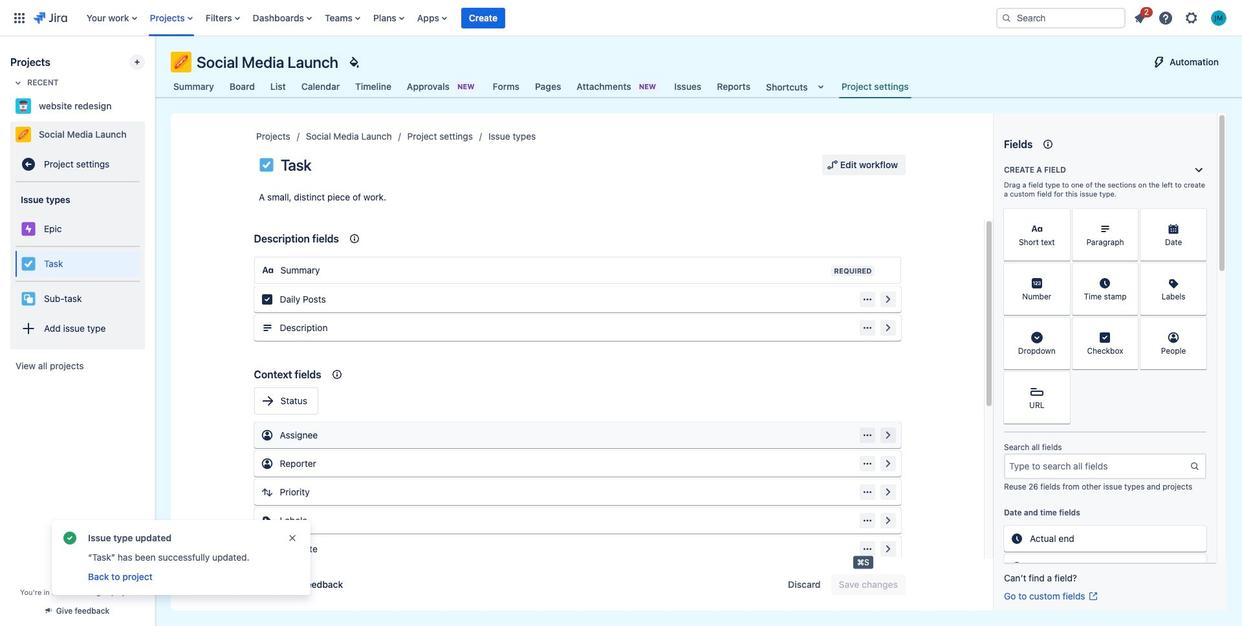 Task type: locate. For each thing, give the bounding box(es) containing it.
1 horizontal spatial list item
[[1129, 5, 1153, 28]]

1 more information image from the left
[[1122, 210, 1137, 226]]

tooltip
[[854, 557, 874, 569]]

automation image
[[1152, 54, 1168, 70]]

description - open field configuration image
[[881, 320, 896, 336]]

0 horizontal spatial more information image
[[1122, 210, 1137, 226]]

issue type icon image
[[259, 157, 274, 173]]

assignee - open field configuration image
[[881, 428, 896, 443]]

group
[[823, 155, 906, 175], [16, 183, 140, 350], [16, 246, 140, 281], [781, 575, 906, 595]]

settings image
[[1184, 10, 1200, 26]]

set project background image
[[346, 54, 362, 70]]

more information about the fields image
[[1041, 137, 1057, 152]]

tab list
[[163, 75, 920, 98]]

daily posts - open field configuration image
[[881, 292, 896, 307]]

more information about the context fields image
[[347, 231, 362, 247]]

1 horizontal spatial more information image
[[1190, 210, 1206, 226]]

primary element
[[8, 0, 986, 36]]

success image
[[62, 531, 78, 546]]

more information image
[[1122, 210, 1137, 226], [1190, 210, 1206, 226]]

None search field
[[997, 7, 1126, 28]]

more actions for description image
[[862, 323, 873, 333]]

2 more information image from the left
[[1190, 210, 1206, 226]]

search image
[[1002, 13, 1012, 23]]

more actions for daily posts image
[[862, 295, 873, 305]]

more information image
[[1054, 210, 1069, 226], [1054, 265, 1069, 280], [1122, 265, 1137, 280], [1054, 319, 1069, 335], [1122, 319, 1137, 335], [1190, 319, 1206, 335]]

list item
[[461, 0, 505, 36], [1129, 5, 1153, 28]]

appswitcher icon image
[[12, 10, 27, 26]]

Type to search all fields text field
[[1006, 455, 1190, 478]]

add issue type image
[[21, 321, 36, 337]]

due date - open field configuration image
[[881, 542, 896, 557]]

your profile and settings image
[[1212, 10, 1227, 26]]

jira image
[[34, 10, 67, 26], [34, 10, 67, 26]]

reporter - open field configuration image
[[881, 456, 896, 472]]

priority - open field configuration image
[[881, 485, 896, 500]]

create project image
[[132, 57, 142, 67]]

list
[[80, 0, 986, 36], [1129, 5, 1235, 29]]

banner
[[0, 0, 1243, 36]]



Task type: vqa. For each thing, say whether or not it's contained in the screenshot.
the market inside Go To Market Sample link
no



Task type: describe. For each thing, give the bounding box(es) containing it.
dismiss image
[[287, 533, 298, 544]]

more information about the context fields image
[[329, 367, 345, 383]]

more actions for reporter image
[[862, 459, 873, 469]]

Search field
[[997, 7, 1126, 28]]

more actions for due date image
[[862, 544, 873, 555]]

more actions for assignee image
[[862, 430, 873, 441]]

context fields element
[[249, 357, 906, 627]]

description fields element
[[249, 221, 906, 346]]

1 horizontal spatial list
[[1129, 5, 1235, 29]]

add to starred image
[[141, 127, 157, 142]]

labels - open field configuration image
[[881, 513, 896, 529]]

notifications image
[[1133, 10, 1148, 26]]

more actions for labels image
[[862, 516, 873, 526]]

add to starred image
[[141, 98, 157, 114]]

0 horizontal spatial list item
[[461, 0, 505, 36]]

0 horizontal spatial list
[[80, 0, 986, 36]]

collapse recent projects image
[[10, 75, 26, 91]]

help image
[[1159, 10, 1174, 26]]

this link will be opened in a new tab image
[[1088, 592, 1099, 602]]

sidebar navigation image
[[141, 52, 170, 78]]

more actions for priority image
[[862, 487, 873, 498]]



